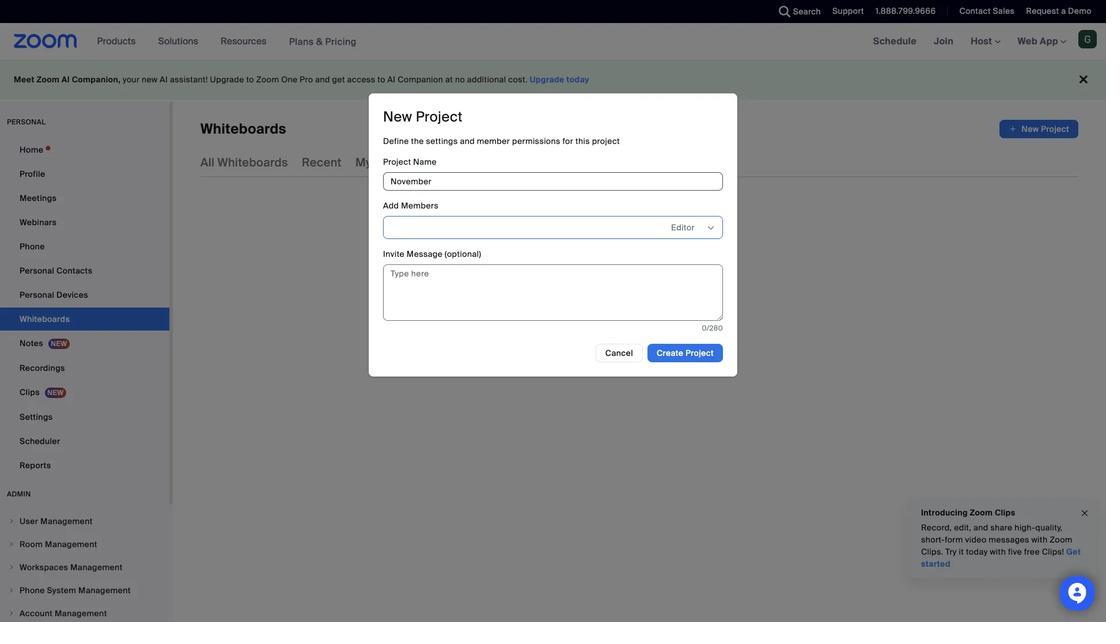 Task type: locate. For each thing, give the bounding box(es) containing it.
create for create project
[[657, 348, 684, 359]]

member
[[477, 136, 510, 146]]

project down editor dropdown button
[[672, 256, 721, 274]]

no
[[455, 74, 465, 85]]

record, edit, and share high-quality, short-form video messages with zoom clips. try it today with five free clips!
[[922, 523, 1073, 558]]

invite message (optional)
[[383, 249, 482, 259]]

home
[[20, 145, 43, 155]]

1 vertical spatial and
[[460, 136, 475, 146]]

0 horizontal spatial project
[[593, 136, 620, 146]]

new right add image
[[1022, 124, 1040, 134]]

request a demo link
[[1018, 0, 1107, 23], [1027, 6, 1093, 16]]

1 vertical spatial create
[[657, 348, 684, 359]]

started
[[922, 559, 951, 570]]

ai left companion, in the top of the page
[[62, 74, 70, 85]]

0 vertical spatial with
[[1032, 535, 1048, 545]]

2 horizontal spatial and
[[974, 523, 989, 533]]

join
[[935, 35, 954, 47]]

ai
[[62, 74, 70, 85], [160, 74, 168, 85], [388, 74, 396, 85]]

1 horizontal spatial project
[[672, 256, 721, 274]]

1 horizontal spatial new
[[1022, 124, 1040, 134]]

profile link
[[0, 163, 170, 186]]

3 ai from the left
[[388, 74, 396, 85]]

editor button
[[672, 219, 706, 236]]

2 personal from the top
[[20, 290, 54, 300]]

your inside meet zoom ai companion, footer
[[123, 74, 140, 85]]

project right this
[[593, 136, 620, 146]]

project
[[416, 108, 463, 126], [1042, 124, 1070, 134], [383, 157, 411, 167], [686, 348, 714, 359]]

1 to from the left
[[246, 74, 254, 85]]

quality,
[[1036, 523, 1063, 533]]

project inside whiteboards application
[[1042, 124, 1070, 134]]

banner
[[0, 23, 1107, 61]]

(optional)
[[445, 249, 482, 259]]

0 vertical spatial clips
[[20, 387, 40, 398]]

0 horizontal spatial to
[[246, 74, 254, 85]]

1 personal from the top
[[20, 266, 54, 276]]

editor
[[672, 223, 695, 233]]

1 horizontal spatial to
[[378, 74, 386, 85]]

admin menu menu
[[0, 511, 170, 623]]

today inside record, edit, and share high-quality, short-form video messages with zoom clips. try it today with five free clips!
[[967, 547, 989, 558]]

1 horizontal spatial ai
[[160, 74, 168, 85]]

1 vertical spatial today
[[967, 547, 989, 558]]

and inside new project dialog
[[460, 136, 475, 146]]

0 horizontal spatial and
[[315, 74, 330, 85]]

whiteboards application
[[201, 120, 1079, 138]]

personal menu menu
[[0, 138, 170, 479]]

create project
[[657, 348, 714, 359]]

0 vertical spatial your
[[123, 74, 140, 85]]

cancel button
[[596, 344, 643, 363]]

cost.
[[509, 74, 528, 85]]

add image
[[1010, 123, 1018, 135]]

new project right add image
[[1022, 124, 1070, 134]]

access
[[347, 74, 376, 85]]

1 horizontal spatial today
[[967, 547, 989, 558]]

try
[[946, 547, 958, 558]]

meet zoom ai companion, footer
[[0, 60, 1107, 100]]

meet zoom ai companion, your new ai assistant! upgrade to zoom one pro and get access to ai companion at no additional cost. upgrade today
[[14, 74, 590, 85]]

plans & pricing
[[289, 35, 357, 48]]

project right add image
[[1042, 124, 1070, 134]]

and right settings in the top left of the page
[[460, 136, 475, 146]]

reports link
[[0, 454, 170, 477]]

sales
[[994, 6, 1016, 16]]

whiteboards down "the"
[[375, 155, 446, 170]]

upgrade
[[210, 74, 244, 85], [530, 74, 565, 85]]

0 vertical spatial create
[[559, 256, 605, 274]]

whiteboards right the all
[[218, 155, 288, 170]]

2 to from the left
[[378, 74, 386, 85]]

devices
[[57, 290, 88, 300]]

meetings navigation
[[865, 23, 1107, 61]]

upgrade down product information navigation
[[210, 74, 244, 85]]

request
[[1027, 6, 1060, 16]]

1 horizontal spatial your
[[609, 256, 639, 274]]

ai left companion
[[388, 74, 396, 85]]

first
[[642, 256, 669, 274]]

2 vertical spatial and
[[974, 523, 989, 533]]

1 vertical spatial clips
[[996, 508, 1016, 518]]

0 horizontal spatial new project
[[383, 108, 463, 126]]

Invite Message (optional) text field
[[383, 265, 724, 321]]

plans & pricing link
[[289, 35, 357, 48], [289, 35, 357, 48]]

zoom right meet in the top left of the page
[[37, 74, 60, 85]]

1 vertical spatial personal
[[20, 290, 54, 300]]

1.888.799.9666 button
[[868, 0, 939, 23], [876, 6, 937, 16]]

with down messages
[[991, 547, 1007, 558]]

0 vertical spatial today
[[567, 74, 590, 85]]

tabs of all whiteboard page tab list
[[201, 148, 705, 178]]

with up free
[[1032, 535, 1048, 545]]

project up settings in the top left of the page
[[416, 108, 463, 126]]

0 vertical spatial project
[[593, 136, 620, 146]]

at
[[446, 74, 453, 85]]

settings
[[426, 136, 458, 146]]

1 horizontal spatial create
[[657, 348, 684, 359]]

pricing
[[325, 35, 357, 48]]

0 horizontal spatial create
[[559, 256, 605, 274]]

contact sales link
[[952, 0, 1018, 23], [960, 6, 1016, 16]]

contact sales
[[960, 6, 1016, 16]]

0 horizontal spatial with
[[991, 547, 1007, 558]]

whiteboards for all
[[218, 155, 288, 170]]

1 horizontal spatial upgrade
[[530, 74, 565, 85]]

your left new
[[123, 74, 140, 85]]

clips up 'settings'
[[20, 387, 40, 398]]

1 vertical spatial your
[[609, 256, 639, 274]]

your left first
[[609, 256, 639, 274]]

0 horizontal spatial ai
[[62, 74, 70, 85]]

and
[[315, 74, 330, 85], [460, 136, 475, 146], [974, 523, 989, 533]]

whiteboards
[[201, 120, 287, 138], [218, 155, 288, 170], [375, 155, 446, 170]]

1 horizontal spatial new project
[[1022, 124, 1070, 134]]

project name
[[383, 157, 437, 167]]

and left get
[[315, 74, 330, 85]]

get
[[1067, 547, 1082, 558]]

1 horizontal spatial and
[[460, 136, 475, 146]]

e.g. Happy Crew text field
[[383, 172, 724, 191]]

clips link
[[0, 381, 170, 405]]

new inside dialog
[[383, 108, 413, 126]]

cancel
[[606, 348, 634, 359]]

0 horizontal spatial upgrade
[[210, 74, 244, 85]]

request a demo
[[1027, 6, 1093, 16]]

phone link
[[0, 235, 170, 258]]

0 vertical spatial personal
[[20, 266, 54, 276]]

0 horizontal spatial today
[[567, 74, 590, 85]]

0 vertical spatial and
[[315, 74, 330, 85]]

admin
[[7, 490, 31, 499]]

personal contacts
[[20, 266, 93, 276]]

with
[[1032, 535, 1048, 545], [991, 547, 1007, 558]]

0 horizontal spatial new
[[383, 108, 413, 126]]

zoom inside record, edit, and share high-quality, short-form video messages with zoom clips. try it today with five free clips!
[[1051, 535, 1073, 545]]

plans
[[289, 35, 314, 48]]

to left one
[[246, 74, 254, 85]]

create inside button
[[657, 348, 684, 359]]

upgrade right cost.
[[530, 74, 565, 85]]

new project
[[383, 108, 463, 126], [1022, 124, 1070, 134]]

0 horizontal spatial clips
[[20, 387, 40, 398]]

scheduler link
[[0, 430, 170, 453]]

and inside meet zoom ai companion, footer
[[315, 74, 330, 85]]

new
[[383, 108, 413, 126], [1022, 124, 1040, 134]]

pro
[[300, 74, 313, 85]]

banner containing schedule
[[0, 23, 1107, 61]]

personal down the personal contacts
[[20, 290, 54, 300]]

project inside dialog
[[593, 136, 620, 146]]

personal devices
[[20, 290, 88, 300]]

Search by name or email, text field
[[393, 219, 647, 236]]

and up video
[[974, 523, 989, 533]]

personal down phone
[[20, 266, 54, 276]]

clips up the share
[[996, 508, 1016, 518]]

add members
[[383, 201, 439, 211]]

0 horizontal spatial your
[[123, 74, 140, 85]]

to right 'access'
[[378, 74, 386, 85]]

zoom
[[37, 74, 60, 85], [256, 74, 279, 85], [971, 508, 994, 518], [1051, 535, 1073, 545]]

zoom up clips!
[[1051, 535, 1073, 545]]

new project up "the"
[[383, 108, 463, 126]]

create project button
[[648, 344, 724, 363]]

new up the 'define'
[[383, 108, 413, 126]]

today
[[567, 74, 590, 85], [967, 547, 989, 558]]

ai right new
[[160, 74, 168, 85]]

whiteboards up all whiteboards
[[201, 120, 287, 138]]

2 horizontal spatial ai
[[388, 74, 396, 85]]

contact sales link up join
[[952, 0, 1018, 23]]



Task type: vqa. For each thing, say whether or not it's contained in the screenshot.
'personal contacts' at the left top
yes



Task type: describe. For each thing, give the bounding box(es) containing it.
contacts
[[57, 266, 93, 276]]

upgrade today link
[[530, 74, 590, 85]]

introducing
[[922, 508, 969, 518]]

introducing zoom clips
[[922, 508, 1016, 518]]

support
[[833, 6, 865, 16]]

1 ai from the left
[[62, 74, 70, 85]]

personal for personal devices
[[20, 290, 54, 300]]

recordings
[[20, 363, 65, 374]]

clips inside clips link
[[20, 387, 40, 398]]

this
[[576, 136, 590, 146]]

define the settings and member permissions for this project
[[383, 136, 620, 146]]

permissions
[[513, 136, 561, 146]]

create for create your first project
[[559, 256, 605, 274]]

meet
[[14, 74, 35, 85]]

webinars link
[[0, 211, 170, 234]]

notes link
[[0, 332, 170, 356]]

close image
[[1081, 507, 1090, 520]]

new project inside dialog
[[383, 108, 463, 126]]

join link
[[926, 23, 963, 60]]

settings
[[20, 412, 53, 423]]

for
[[563, 136, 574, 146]]

recordings link
[[0, 357, 170, 380]]

contact sales link up meetings navigation at the top
[[960, 6, 1016, 16]]

1 horizontal spatial with
[[1032, 535, 1048, 545]]

it
[[960, 547, 965, 558]]

clips.
[[922, 547, 944, 558]]

a
[[1062, 6, 1067, 16]]

scheduler
[[20, 436, 60, 447]]

new project inside button
[[1022, 124, 1070, 134]]

meetings
[[20, 193, 57, 204]]

whiteboards for my
[[375, 155, 446, 170]]

project down 0/280
[[686, 348, 714, 359]]

invite
[[383, 249, 405, 259]]

settings link
[[0, 406, 170, 429]]

&
[[316, 35, 323, 48]]

form
[[946, 535, 964, 545]]

product information navigation
[[89, 23, 365, 61]]

1.888.799.9666
[[876, 6, 937, 16]]

additional
[[467, 74, 507, 85]]

personal contacts link
[[0, 259, 170, 283]]

create your first project
[[559, 256, 721, 274]]

project down the 'define'
[[383, 157, 411, 167]]

new project dialog
[[369, 93, 738, 377]]

new project button
[[1000, 120, 1079, 138]]

messages
[[990, 535, 1030, 545]]

zoom logo image
[[14, 34, 77, 48]]

meetings link
[[0, 187, 170, 210]]

define
[[383, 136, 409, 146]]

2 ai from the left
[[160, 74, 168, 85]]

0/280
[[702, 324, 724, 333]]

1 vertical spatial with
[[991, 547, 1007, 558]]

show options image
[[707, 224, 716, 233]]

message
[[407, 249, 443, 259]]

notes
[[20, 338, 43, 349]]

members
[[401, 201, 439, 211]]

get started
[[922, 547, 1082, 570]]

new
[[142, 74, 158, 85]]

add
[[383, 201, 399, 211]]

video
[[966, 535, 987, 545]]

whiteboards inside application
[[201, 120, 287, 138]]

and inside record, edit, and share high-quality, short-form video messages with zoom clips. try it today with five free clips!
[[974, 523, 989, 533]]

contact
[[960, 6, 992, 16]]

zoom left one
[[256, 74, 279, 85]]

phone
[[20, 242, 45, 252]]

my
[[356, 155, 372, 170]]

new inside button
[[1022, 124, 1040, 134]]

1 horizontal spatial clips
[[996, 508, 1016, 518]]

1 vertical spatial project
[[672, 256, 721, 274]]

all
[[201, 155, 215, 170]]

home link
[[0, 138, 170, 161]]

companion
[[398, 74, 443, 85]]

the
[[411, 136, 424, 146]]

zoom up edit,
[[971, 508, 994, 518]]

personal
[[7, 118, 46, 127]]

five
[[1009, 547, 1023, 558]]

schedule link
[[865, 23, 926, 60]]

high-
[[1016, 523, 1036, 533]]

reports
[[20, 461, 51, 471]]

2 upgrade from the left
[[530, 74, 565, 85]]

name
[[414, 157, 437, 167]]

1 upgrade from the left
[[210, 74, 244, 85]]

edit,
[[955, 523, 972, 533]]

demo
[[1069, 6, 1093, 16]]

share
[[991, 523, 1013, 533]]

personal devices link
[[0, 284, 170, 307]]

recent
[[302, 155, 342, 170]]

all whiteboards
[[201, 155, 288, 170]]

get
[[332, 74, 345, 85]]

schedule
[[874, 35, 917, 47]]

personal for personal contacts
[[20, 266, 54, 276]]

assistant!
[[170, 74, 208, 85]]

profile
[[20, 169, 45, 179]]

get started link
[[922, 547, 1082, 570]]

today inside meet zoom ai companion, footer
[[567, 74, 590, 85]]

clips!
[[1043, 547, 1065, 558]]

my whiteboards
[[356, 155, 446, 170]]

one
[[281, 74, 298, 85]]

free
[[1025, 547, 1041, 558]]

record,
[[922, 523, 953, 533]]



